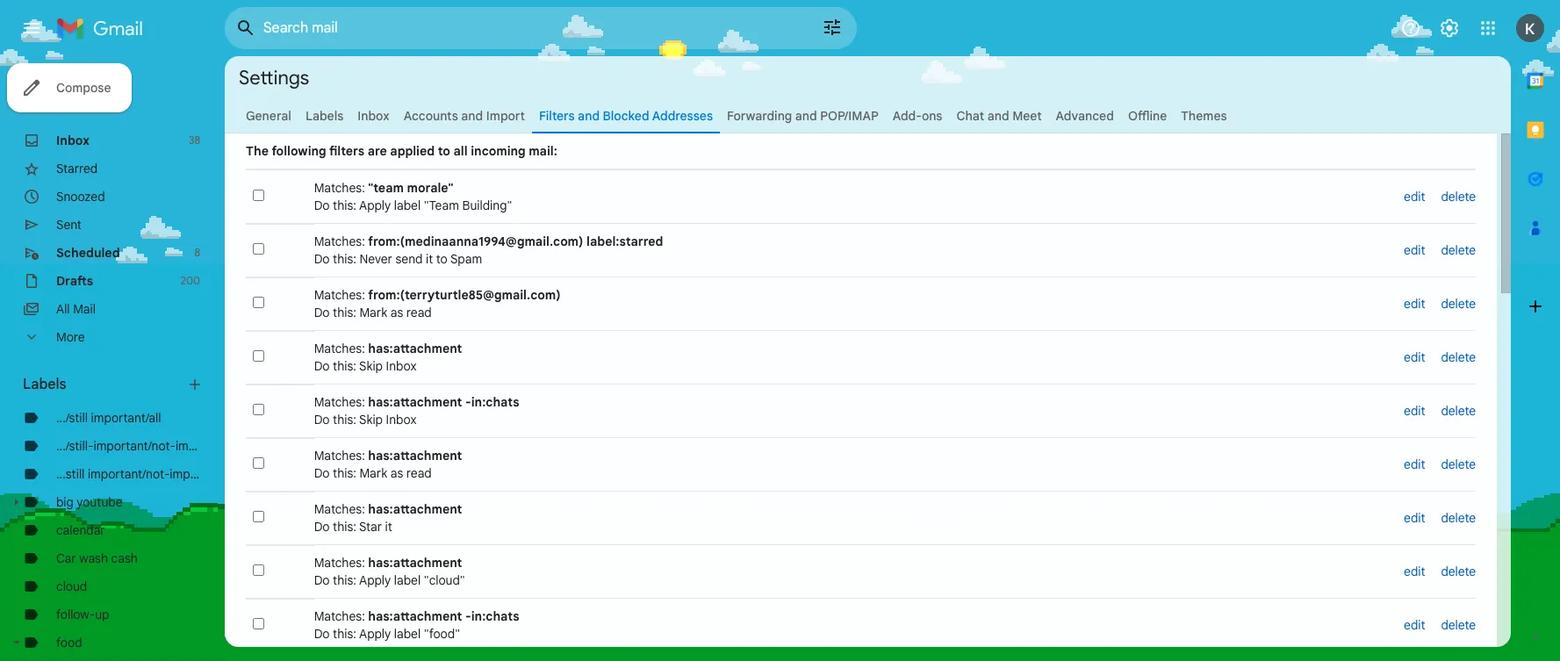 Task type: locate. For each thing, give the bounding box(es) containing it.
label left "food" on the bottom left
[[394, 626, 421, 642]]

ons
[[922, 108, 943, 124]]

inbox link
[[358, 108, 390, 124], [56, 133, 90, 148]]

3 delete link from the top
[[1442, 296, 1476, 312]]

label
[[394, 198, 421, 213], [394, 573, 421, 588], [394, 626, 421, 642]]

None checkbox
[[253, 297, 264, 308], [253, 350, 264, 362], [253, 404, 264, 415], [253, 458, 264, 469], [253, 511, 264, 523], [253, 565, 264, 576], [253, 297, 264, 308], [253, 350, 264, 362], [253, 404, 264, 415], [253, 458, 264, 469], [253, 511, 264, 523], [253, 565, 264, 576]]

delete link for matches: has:attachment -in:chats do this: skip inbox
[[1442, 403, 1476, 419]]

6 has:attachment from the top
[[368, 609, 462, 624]]

7 this: from the top
[[333, 519, 356, 535]]

read up matches: has:attachment do this: star it
[[406, 465, 432, 481]]

edit link for matches: has:attachment -in:chats do this: apply label "food"
[[1404, 617, 1426, 633]]

5 list item from the top
[[246, 384, 1476, 438]]

big youtube
[[56, 494, 123, 510]]

0 vertical spatial it
[[426, 251, 433, 267]]

2 this: from the top
[[333, 251, 356, 267]]

9 matches: from the top
[[314, 609, 365, 624]]

has:attachment inside matches: has:attachment do this: mark as read
[[368, 448, 462, 464]]

star
[[359, 519, 382, 535]]

important/not- for .../still-
[[93, 438, 176, 454]]

as inside matches: from:(terryturtle85@gmail.com) do this: mark as read
[[391, 305, 403, 321]]

1 label from the top
[[394, 198, 421, 213]]

8 do from the top
[[314, 573, 330, 588]]

has:attachment inside matches: has:attachment do this: star it
[[368, 501, 462, 517]]

label down ""team"
[[394, 198, 421, 213]]

1 vertical spatial labels
[[23, 376, 66, 393]]

has:attachment inside 'matches: has:attachment do this: apply label "cloud"'
[[368, 555, 462, 571]]

5 delete link from the top
[[1442, 403, 1476, 419]]

2 mark from the top
[[360, 465, 387, 481]]

...still important/not-important
[[56, 466, 224, 482]]

1 as from the top
[[391, 305, 403, 321]]

1 horizontal spatial it
[[426, 251, 433, 267]]

2 matches: from the top
[[314, 234, 365, 249]]

wash
[[79, 551, 108, 566]]

matches: for matches: has:attachment do this: apply label "cloud"
[[314, 555, 365, 571]]

delete link for matches: has:attachment do this: apply label "cloud"
[[1442, 564, 1476, 580]]

1 this: from the top
[[333, 198, 356, 213]]

3 do from the top
[[314, 305, 330, 321]]

1 vertical spatial -
[[465, 609, 471, 624]]

2 do from the top
[[314, 251, 330, 267]]

8 edit from the top
[[1404, 564, 1426, 580]]

spam
[[450, 251, 482, 267]]

3 this: from the top
[[333, 305, 356, 321]]

1 delete from the top
[[1442, 189, 1476, 205]]

follow-up link
[[56, 607, 109, 623]]

advanced search options image
[[815, 10, 850, 45]]

7 list item from the top
[[246, 491, 1476, 545]]

2 in:chats from the top
[[471, 609, 520, 624]]

1 vertical spatial read
[[406, 465, 432, 481]]

and
[[461, 108, 483, 124], [578, 108, 600, 124], [796, 108, 817, 124], [988, 108, 1010, 124]]

4 delete from the top
[[1442, 350, 1476, 365]]

this: up matches: has:attachment -in:chats do this: skip inbox
[[333, 358, 356, 374]]

and right chat
[[988, 108, 1010, 124]]

has:attachment for matches: has:attachment do this: apply label "cloud"
[[368, 555, 462, 571]]

this: down matches: has:attachment do this: star it
[[333, 573, 356, 588]]

5 has:attachment from the top
[[368, 555, 462, 571]]

apply down 'matches: has:attachment do this: apply label "cloud"'
[[359, 626, 391, 642]]

matches: has:attachment do this: mark as read
[[314, 448, 462, 481]]

2 skip from the top
[[359, 412, 383, 428]]

important up ...still important/not-important
[[176, 438, 230, 454]]

this: inside matches: from:(terryturtle85@gmail.com) do this: mark as read
[[333, 305, 356, 321]]

important/not- up ...still important/not-important
[[93, 438, 176, 454]]

None checkbox
[[253, 189, 264, 201], [253, 243, 264, 255], [253, 618, 264, 630], [253, 189, 264, 201], [253, 243, 264, 255], [253, 618, 264, 630]]

edit for matches: has:attachment do this: star it
[[1404, 510, 1426, 526]]

has:attachment up "food" on the bottom left
[[368, 609, 462, 624]]

has:attachment for matches: has:attachment do this: star it
[[368, 501, 462, 517]]

3 has:attachment from the top
[[368, 448, 462, 464]]

do inside matches: has:attachment do this: star it
[[314, 519, 330, 535]]

important down .../still-important/not-important
[[170, 466, 224, 482]]

read inside matches: from:(terryturtle85@gmail.com) do this: mark as read
[[406, 305, 432, 321]]

2 vertical spatial label
[[394, 626, 421, 642]]

matches: for matches: has:attachment do this: star it
[[314, 501, 365, 517]]

important
[[176, 438, 230, 454], [170, 466, 224, 482]]

5 matches: from the top
[[314, 394, 365, 410]]

as for from:(terryturtle85@gmail.com)
[[391, 305, 403, 321]]

1 vertical spatial to
[[436, 251, 448, 267]]

as up matches: has:attachment do this: star it
[[391, 465, 403, 481]]

this: up matches: has:attachment do this: star it
[[333, 465, 356, 481]]

labels up filters
[[306, 108, 344, 124]]

has:attachment inside matches: has:attachment -in:chats do this: skip inbox
[[368, 394, 462, 410]]

3 matches: from the top
[[314, 287, 365, 303]]

1 vertical spatial in:chats
[[471, 609, 520, 624]]

0 vertical spatial read
[[406, 305, 432, 321]]

4 edit from the top
[[1404, 350, 1426, 365]]

inbox link up are
[[358, 108, 390, 124]]

matches: has:attachment do this: apply label "cloud"
[[314, 555, 465, 588]]

themes
[[1182, 108, 1227, 124]]

8 list item from the top
[[246, 545, 1476, 599]]

2 label from the top
[[394, 573, 421, 588]]

car wash cash
[[56, 551, 138, 566]]

it right send
[[426, 251, 433, 267]]

0 vertical spatial -
[[465, 394, 471, 410]]

matches: inside 'matches: has:attachment do this: apply label "cloud"'
[[314, 555, 365, 571]]

0 vertical spatial labels
[[306, 108, 344, 124]]

labels link
[[306, 108, 344, 124]]

0 horizontal spatial inbox link
[[56, 133, 90, 148]]

delete link for matches: from:(medinaanna1994@gmail.com) label:starred do this: never send it to spam
[[1442, 242, 1476, 258]]

0 vertical spatial mark
[[360, 305, 387, 321]]

filters
[[329, 143, 365, 159]]

delete link for matches: from:(terryturtle85@gmail.com) do this: mark as read
[[1442, 296, 1476, 312]]

it inside matches: has:attachment do this: star it
[[385, 519, 392, 535]]

labels
[[306, 108, 344, 124], [23, 376, 66, 393]]

edit link for matches: from:(medinaanna1994@gmail.com) label:starred do this: never send it to spam
[[1404, 242, 1426, 258]]

this: up matches: has:attachment do this: mark as read
[[333, 412, 356, 428]]

0 vertical spatial label
[[394, 198, 421, 213]]

has:attachment for matches: has:attachment -in:chats do this: skip inbox
[[368, 394, 462, 410]]

important for ...still important/not-important
[[170, 466, 224, 482]]

8 delete link from the top
[[1442, 564, 1476, 580]]

edit link for matches: has:attachment -in:chats do this: skip inbox
[[1404, 403, 1426, 419]]

5 edit from the top
[[1404, 403, 1426, 419]]

5 this: from the top
[[333, 412, 356, 428]]

matches: for matches: "team morale" do this: apply label "team building"
[[314, 180, 365, 196]]

important for .../still-important/not-important
[[176, 438, 230, 454]]

8 edit link from the top
[[1404, 564, 1426, 580]]

mail
[[73, 301, 96, 317]]

edit link for matches: from:(terryturtle85@gmail.com) do this: mark as read
[[1404, 296, 1426, 312]]

matches: inside matches: has:attachment do this: mark as read
[[314, 448, 365, 464]]

2 edit from the top
[[1404, 242, 1426, 258]]

0 vertical spatial important
[[176, 438, 230, 454]]

-
[[465, 394, 471, 410], [465, 609, 471, 624]]

read down from:(terryturtle85@gmail.com)
[[406, 305, 432, 321]]

this: left never
[[333, 251, 356, 267]]

1 matches: from the top
[[314, 180, 365, 196]]

label left "cloud"
[[394, 573, 421, 588]]

edit link for matches: has:attachment do this: apply label "cloud"
[[1404, 564, 1426, 580]]

matches: from:(medinaanna1994@gmail.com) label:starred do this: never send it to spam
[[314, 234, 663, 267]]

1 vertical spatial label
[[394, 573, 421, 588]]

edit link for matches: has:attachment do this: star it
[[1404, 510, 1426, 526]]

to inside matches: from:(medinaanna1994@gmail.com) label:starred do this: never send it to spam
[[436, 251, 448, 267]]

delete
[[1442, 189, 1476, 205], [1442, 242, 1476, 258], [1442, 296, 1476, 312], [1442, 350, 1476, 365], [1442, 403, 1476, 419], [1442, 457, 1476, 473], [1442, 510, 1476, 526], [1442, 564, 1476, 580], [1442, 617, 1476, 633]]

mark
[[360, 305, 387, 321], [360, 465, 387, 481]]

main menu image
[[21, 18, 42, 39]]

9 this: from the top
[[333, 626, 356, 642]]

has:attachment down matches: has:attachment -in:chats do this: skip inbox
[[368, 448, 462, 464]]

inbox up matches: has:attachment do this: mark as read
[[386, 412, 417, 428]]

1 vertical spatial apply
[[359, 573, 391, 588]]

2 edit link from the top
[[1404, 242, 1426, 258]]

as
[[391, 305, 403, 321], [391, 465, 403, 481]]

7 do from the top
[[314, 519, 330, 535]]

inbox inside labels navigation
[[56, 133, 90, 148]]

filters
[[539, 108, 575, 124]]

2 and from the left
[[578, 108, 600, 124]]

offline
[[1128, 108, 1167, 124]]

has:attachment for matches: has:attachment -in:chats do this: apply label "food"
[[368, 609, 462, 624]]

support image
[[1401, 18, 1422, 39]]

1 vertical spatial important
[[170, 466, 224, 482]]

6 edit link from the top
[[1404, 457, 1426, 473]]

1 - from the top
[[465, 394, 471, 410]]

1 edit link from the top
[[1404, 189, 1426, 205]]

as inside matches: has:attachment do this: mark as read
[[391, 465, 403, 481]]

4 matches: from the top
[[314, 341, 365, 357]]

8 matches: from the top
[[314, 555, 365, 571]]

- inside matches: has:attachment -in:chats do this: apply label "food"
[[465, 609, 471, 624]]

6 delete link from the top
[[1442, 457, 1476, 473]]

.../still-important/not-important link
[[56, 438, 230, 454]]

matches:
[[314, 180, 365, 196], [314, 234, 365, 249], [314, 287, 365, 303], [314, 341, 365, 357], [314, 394, 365, 410], [314, 448, 365, 464], [314, 501, 365, 517], [314, 555, 365, 571], [314, 609, 365, 624]]

3 edit from the top
[[1404, 296, 1426, 312]]

do
[[314, 198, 330, 213], [314, 251, 330, 267], [314, 305, 330, 321], [314, 358, 330, 374], [314, 412, 330, 428], [314, 465, 330, 481], [314, 519, 330, 535], [314, 573, 330, 588], [314, 626, 330, 642]]

4 has:attachment from the top
[[368, 501, 462, 517]]

mark up matches: has:attachment do this: star it
[[360, 465, 387, 481]]

important/not-
[[93, 438, 176, 454], [88, 466, 170, 482]]

has:attachment inside matches: has:attachment -in:chats do this: apply label "food"
[[368, 609, 462, 624]]

1 mark from the top
[[360, 305, 387, 321]]

skip inside matches: has:attachment do this: skip inbox
[[359, 358, 383, 374]]

list item
[[246, 170, 1476, 224], [246, 224, 1476, 277], [246, 277, 1476, 331], [246, 331, 1476, 384], [246, 384, 1476, 438], [246, 438, 1476, 491], [246, 491, 1476, 545], [246, 545, 1476, 599], [246, 599, 1476, 652]]

drafts
[[56, 273, 93, 289]]

7 delete from the top
[[1442, 510, 1476, 526]]

edit
[[1404, 189, 1426, 205], [1404, 242, 1426, 258], [1404, 296, 1426, 312], [1404, 350, 1426, 365], [1404, 403, 1426, 419], [1404, 457, 1426, 473], [1404, 510, 1426, 526], [1404, 564, 1426, 580], [1404, 617, 1426, 633]]

it inside matches: from:(medinaanna1994@gmail.com) label:starred do this: never send it to spam
[[426, 251, 433, 267]]

3 label from the top
[[394, 626, 421, 642]]

to left spam
[[436, 251, 448, 267]]

mark up matches: has:attachment do this: skip inbox
[[360, 305, 387, 321]]

matches: inside matches: from:(terryturtle85@gmail.com) do this: mark as read
[[314, 287, 365, 303]]

skip up matches: has:attachment do this: mark as read
[[359, 412, 383, 428]]

car
[[56, 551, 76, 566]]

from:(medinaanna1994@gmail.com)
[[368, 234, 584, 249]]

edit for matches: from:(medinaanna1994@gmail.com) label:starred do this: never send it to spam
[[1404, 242, 1426, 258]]

7 delete link from the top
[[1442, 510, 1476, 526]]

0 vertical spatial inbox link
[[358, 108, 390, 124]]

8 this: from the top
[[333, 573, 356, 588]]

1 delete link from the top
[[1442, 189, 1476, 205]]

matches: inside matches: has:attachment do this: star it
[[314, 501, 365, 517]]

labels inside labels navigation
[[23, 376, 66, 393]]

label:starred
[[587, 234, 663, 249]]

offline link
[[1128, 108, 1167, 124]]

1 vertical spatial mark
[[360, 465, 387, 481]]

apply down star
[[359, 573, 391, 588]]

7 edit link from the top
[[1404, 510, 1426, 526]]

calendar link
[[56, 523, 105, 538]]

1 vertical spatial skip
[[359, 412, 383, 428]]

read for from:(terryturtle85@gmail.com)
[[406, 305, 432, 321]]

2 has:attachment from the top
[[368, 394, 462, 410]]

this: inside matches: has:attachment do this: star it
[[333, 519, 356, 535]]

1 edit from the top
[[1404, 189, 1426, 205]]

and left import
[[461, 108, 483, 124]]

4 do from the top
[[314, 358, 330, 374]]

matches: has:attachment do this: star it
[[314, 501, 462, 535]]

matches: for matches: has:attachment -in:chats do this: apply label "food"
[[314, 609, 365, 624]]

delete link for matches: has:attachment do this: star it
[[1442, 510, 1476, 526]]

6 this: from the top
[[333, 465, 356, 481]]

0 vertical spatial as
[[391, 305, 403, 321]]

inbox inside matches: has:attachment do this: skip inbox
[[386, 358, 417, 374]]

has:attachment up star
[[368, 501, 462, 517]]

tab list
[[1511, 56, 1561, 598]]

38
[[189, 133, 200, 147]]

has:attachment for matches: has:attachment do this: mark as read
[[368, 448, 462, 464]]

and right filters
[[578, 108, 600, 124]]

matches: inside matches: has:attachment -in:chats do this: apply label "food"
[[314, 609, 365, 624]]

in:chats inside matches: has:attachment -in:chats do this: apply label "food"
[[471, 609, 520, 624]]

3 delete from the top
[[1442, 296, 1476, 312]]

inbox link up starred link
[[56, 133, 90, 148]]

1 do from the top
[[314, 198, 330, 213]]

9 edit from the top
[[1404, 617, 1426, 633]]

2 as from the top
[[391, 465, 403, 481]]

3 edit link from the top
[[1404, 296, 1426, 312]]

to
[[438, 143, 450, 159], [436, 251, 448, 267]]

2 apply from the top
[[359, 573, 391, 588]]

6 edit from the top
[[1404, 457, 1426, 473]]

8 delete from the top
[[1442, 564, 1476, 580]]

labels for labels link
[[306, 108, 344, 124]]

0 vertical spatial apply
[[359, 198, 391, 213]]

4 edit link from the top
[[1404, 350, 1426, 365]]

inbox
[[358, 108, 390, 124], [56, 133, 90, 148], [386, 358, 417, 374], [386, 412, 417, 428]]

1 read from the top
[[406, 305, 432, 321]]

4 list item from the top
[[246, 331, 1476, 384]]

delete for matches: has:attachment do this: mark as read
[[1442, 457, 1476, 473]]

1 horizontal spatial labels
[[306, 108, 344, 124]]

0 vertical spatial skip
[[359, 358, 383, 374]]

this: inside matches: "team morale" do this: apply label "team building"
[[333, 198, 356, 213]]

2 delete link from the top
[[1442, 242, 1476, 258]]

matches: for matches: has:attachment do this: mark as read
[[314, 448, 365, 464]]

and left pop/imap
[[796, 108, 817, 124]]

1 apply from the top
[[359, 198, 391, 213]]

9 do from the top
[[314, 626, 330, 642]]

this: inside matches: from:(medinaanna1994@gmail.com) label:starred do this: never send it to spam
[[333, 251, 356, 267]]

matches: inside matches: has:attachment do this: skip inbox
[[314, 341, 365, 357]]

5 delete from the top
[[1442, 403, 1476, 419]]

1 vertical spatial it
[[385, 519, 392, 535]]

0 vertical spatial in:chats
[[471, 394, 520, 410]]

advanced
[[1056, 108, 1114, 124]]

None search field
[[225, 7, 857, 49]]

3 and from the left
[[796, 108, 817, 124]]

this: down 'matches: has:attachment do this: apply label "cloud"'
[[333, 626, 356, 642]]

compose button
[[7, 63, 132, 112]]

more
[[56, 329, 85, 345]]

important/not- down .../still-important/not-important
[[88, 466, 170, 482]]

2 delete from the top
[[1442, 242, 1476, 258]]

matches: inside matches: has:attachment -in:chats do this: skip inbox
[[314, 394, 365, 410]]

9 delete link from the top
[[1442, 617, 1476, 633]]

sent link
[[56, 217, 82, 233]]

0 vertical spatial important/not-
[[93, 438, 176, 454]]

0 horizontal spatial it
[[385, 519, 392, 535]]

1 skip from the top
[[359, 358, 383, 374]]

1 in:chats from the top
[[471, 394, 520, 410]]

3 list item from the top
[[246, 277, 1476, 331]]

9 delete from the top
[[1442, 617, 1476, 633]]

has:attachment
[[368, 341, 462, 357], [368, 394, 462, 410], [368, 448, 462, 464], [368, 501, 462, 517], [368, 555, 462, 571], [368, 609, 462, 624]]

delete for matches: has:attachment -in:chats do this: skip inbox
[[1442, 403, 1476, 419]]

5 edit link from the top
[[1404, 403, 1426, 419]]

add-
[[893, 108, 922, 124]]

delete link
[[1442, 189, 1476, 205], [1442, 242, 1476, 258], [1442, 296, 1476, 312], [1442, 350, 1476, 365], [1442, 403, 1476, 419], [1442, 457, 1476, 473], [1442, 510, 1476, 526], [1442, 564, 1476, 580], [1442, 617, 1476, 633]]

has:attachment for matches: has:attachment do this: skip inbox
[[368, 341, 462, 357]]

in:chats for matches: has:attachment -in:chats do this: skip inbox
[[471, 394, 520, 410]]

in:chats
[[471, 394, 520, 410], [471, 609, 520, 624]]

5 do from the top
[[314, 412, 330, 428]]

mail:
[[529, 143, 558, 159]]

this: inside matches: has:attachment do this: mark as read
[[333, 465, 356, 481]]

important/all
[[91, 410, 161, 426]]

delete for matches: from:(terryturtle85@gmail.com) do this: mark as read
[[1442, 296, 1476, 312]]

has:attachment down matches: from:(terryturtle85@gmail.com) do this: mark as read on the left of page
[[368, 341, 462, 357]]

in:chats inside matches: has:attachment -in:chats do this: skip inbox
[[471, 394, 520, 410]]

2 vertical spatial apply
[[359, 626, 391, 642]]

import
[[486, 108, 525, 124]]

send
[[396, 251, 423, 267]]

it
[[426, 251, 433, 267], [385, 519, 392, 535]]

1 and from the left
[[461, 108, 483, 124]]

4 this: from the top
[[333, 358, 356, 374]]

delete for matches: has:attachment do this: skip inbox
[[1442, 350, 1476, 365]]

9 list item from the top
[[246, 599, 1476, 652]]

3 apply from the top
[[359, 626, 391, 642]]

1 has:attachment from the top
[[368, 341, 462, 357]]

has:attachment inside matches: has:attachment do this: skip inbox
[[368, 341, 462, 357]]

1 vertical spatial important/not-
[[88, 466, 170, 482]]

mark inside matches: from:(terryturtle85@gmail.com) do this: mark as read
[[360, 305, 387, 321]]

this: left star
[[333, 519, 356, 535]]

mark inside matches: has:attachment do this: mark as read
[[360, 465, 387, 481]]

0 horizontal spatial labels
[[23, 376, 66, 393]]

edit for matches: has:attachment -in:chats do this: skip inbox
[[1404, 403, 1426, 419]]

1 vertical spatial as
[[391, 465, 403, 481]]

inbox up matches: has:attachment -in:chats do this: skip inbox
[[386, 358, 417, 374]]

as up matches: has:attachment do this: skip inbox
[[391, 305, 403, 321]]

0 vertical spatial to
[[438, 143, 450, 159]]

filters and blocked addresses link
[[539, 108, 713, 124]]

skip inside matches: has:attachment -in:chats do this: skip inbox
[[359, 412, 383, 428]]

inbox up starred link
[[56, 133, 90, 148]]

1 list item from the top
[[246, 170, 1476, 224]]

do inside matches: has:attachment -in:chats do this: skip inbox
[[314, 412, 330, 428]]

matches: for matches: from:(terryturtle85@gmail.com) do this: mark as read
[[314, 287, 365, 303]]

6 do from the top
[[314, 465, 330, 481]]

delete for matches: "team morale" do this: apply label "team building"
[[1442, 189, 1476, 205]]

- inside matches: has:attachment -in:chats do this: skip inbox
[[465, 394, 471, 410]]

skip up matches: has:attachment -in:chats do this: skip inbox
[[359, 358, 383, 374]]

has:attachment up "cloud"
[[368, 555, 462, 571]]

9 edit link from the top
[[1404, 617, 1426, 633]]

delete for matches: has:attachment do this: apply label "cloud"
[[1442, 564, 1476, 580]]

6 matches: from the top
[[314, 448, 365, 464]]

read inside matches: has:attachment do this: mark as read
[[406, 465, 432, 481]]

this:
[[333, 198, 356, 213], [333, 251, 356, 267], [333, 305, 356, 321], [333, 358, 356, 374], [333, 412, 356, 428], [333, 465, 356, 481], [333, 519, 356, 535], [333, 573, 356, 588], [333, 626, 356, 642]]

has:attachment down matches: has:attachment do this: skip inbox
[[368, 394, 462, 410]]

7 matches: from the top
[[314, 501, 365, 517]]

read for has:attachment
[[406, 465, 432, 481]]

to left all
[[438, 143, 450, 159]]

4 and from the left
[[988, 108, 1010, 124]]

delete link for matches: has:attachment -in:chats do this: apply label "food"
[[1442, 617, 1476, 633]]

7 edit from the top
[[1404, 510, 1426, 526]]

6 delete from the top
[[1442, 457, 1476, 473]]

matches: inside matches: "team morale" do this: apply label "team building"
[[314, 180, 365, 196]]

apply down ""team"
[[359, 198, 391, 213]]

and for chat
[[988, 108, 1010, 124]]

labels up ".../still"
[[23, 376, 66, 393]]

it right star
[[385, 519, 392, 535]]

chat and meet link
[[957, 108, 1042, 124]]

4 delete link from the top
[[1442, 350, 1476, 365]]

matches: inside matches: from:(medinaanna1994@gmail.com) label:starred do this: never send it to spam
[[314, 234, 365, 249]]

this: down filters
[[333, 198, 356, 213]]

2 read from the top
[[406, 465, 432, 481]]

this: up matches: has:attachment do this: skip inbox
[[333, 305, 356, 321]]

edit link
[[1404, 189, 1426, 205], [1404, 242, 1426, 258], [1404, 296, 1426, 312], [1404, 350, 1426, 365], [1404, 403, 1426, 419], [1404, 457, 1426, 473], [1404, 510, 1426, 526], [1404, 564, 1426, 580], [1404, 617, 1426, 633]]

2 - from the top
[[465, 609, 471, 624]]



Task type: vqa. For each thing, say whether or not it's contained in the screenshot.
13
no



Task type: describe. For each thing, give the bounding box(es) containing it.
- for do this: skip inbox
[[465, 394, 471, 410]]

delete for matches: has:attachment do this: star it
[[1442, 510, 1476, 526]]

edit link for matches: "team morale" do this: apply label "team building"
[[1404, 189, 1426, 205]]

general link
[[246, 108, 291, 124]]

chat and meet
[[957, 108, 1042, 124]]

building"
[[462, 198, 512, 213]]

do inside matches: has:attachment do this: skip inbox
[[314, 358, 330, 374]]

mark for has:attachment
[[360, 465, 387, 481]]

accounts
[[404, 108, 458, 124]]

all mail link
[[56, 301, 96, 317]]

are
[[368, 143, 387, 159]]

calendar
[[56, 523, 105, 538]]

labels heading
[[23, 376, 186, 393]]

pop/imap
[[821, 108, 879, 124]]

label inside matches: "team morale" do this: apply label "team building"
[[394, 198, 421, 213]]

labels for labels heading
[[23, 376, 66, 393]]

up
[[95, 607, 109, 623]]

do inside matches: from:(terryturtle85@gmail.com) do this: mark as read
[[314, 305, 330, 321]]

the
[[246, 143, 269, 159]]

do inside matches: has:attachment do this: mark as read
[[314, 465, 330, 481]]

.../still-important/not-important
[[56, 438, 230, 454]]

add-ons link
[[893, 108, 943, 124]]

following
[[272, 143, 326, 159]]

general
[[246, 108, 291, 124]]

settings image
[[1439, 18, 1461, 39]]

cloud link
[[56, 579, 87, 595]]

do inside matches: has:attachment -in:chats do this: apply label "food"
[[314, 626, 330, 642]]

inbox inside matches: has:attachment -in:chats do this: skip inbox
[[386, 412, 417, 428]]

do inside matches: "team morale" do this: apply label "team building"
[[314, 198, 330, 213]]

edit for matches: has:attachment do this: apply label "cloud"
[[1404, 564, 1426, 580]]

label inside matches: has:attachment -in:chats do this: apply label "food"
[[394, 626, 421, 642]]

...still
[[56, 466, 85, 482]]

follow-up
[[56, 607, 109, 623]]

compose
[[56, 80, 111, 96]]

matches: for matches: has:attachment do this: skip inbox
[[314, 341, 365, 357]]

important/not- for ...still
[[88, 466, 170, 482]]

advanced link
[[1056, 108, 1114, 124]]

add-ons
[[893, 108, 943, 124]]

starred link
[[56, 161, 98, 177]]

edit for matches: has:attachment do this: mark as read
[[1404, 457, 1426, 473]]

snoozed link
[[56, 189, 105, 205]]

and for filters
[[578, 108, 600, 124]]

youtube
[[77, 494, 123, 510]]

edit for matches: from:(terryturtle85@gmail.com) do this: mark as read
[[1404, 296, 1426, 312]]

this: inside matches: has:attachment -in:chats do this: apply label "food"
[[333, 626, 356, 642]]

delete for matches: has:attachment -in:chats do this: apply label "food"
[[1442, 617, 1476, 633]]

edit link for matches: has:attachment do this: mark as read
[[1404, 457, 1426, 473]]

matches: for matches: has:attachment -in:chats do this: skip inbox
[[314, 394, 365, 410]]

2 list item from the top
[[246, 224, 1476, 277]]

.../still-
[[56, 438, 93, 454]]

edit for matches: has:attachment -in:chats do this: apply label "food"
[[1404, 617, 1426, 633]]

filters and blocked addresses
[[539, 108, 713, 124]]

search mail image
[[230, 12, 262, 44]]

edit for matches: has:attachment do this: skip inbox
[[1404, 350, 1426, 365]]

food link
[[56, 635, 82, 651]]

inbox up are
[[358, 108, 390, 124]]

matches: from:(terryturtle85@gmail.com) do this: mark as read
[[314, 287, 561, 321]]

incoming
[[471, 143, 526, 159]]

.../still important/all link
[[56, 410, 161, 426]]

cash
[[111, 551, 138, 566]]

this: inside matches: has:attachment do this: skip inbox
[[333, 358, 356, 374]]

"team
[[368, 180, 404, 196]]

do inside 'matches: has:attachment do this: apply label "cloud"'
[[314, 573, 330, 588]]

do inside matches: from:(medinaanna1994@gmail.com) label:starred do this: never send it to spam
[[314, 251, 330, 267]]

...still important/not-important link
[[56, 466, 224, 482]]

"cloud"
[[424, 573, 465, 588]]

and for accounts
[[461, 108, 483, 124]]

edit for matches: "team morale" do this: apply label "team building"
[[1404, 189, 1426, 205]]

forwarding and pop/imap link
[[727, 108, 879, 124]]

never
[[360, 251, 392, 267]]

edit link for matches: has:attachment do this: skip inbox
[[1404, 350, 1426, 365]]

- for do this: apply label "food"
[[465, 609, 471, 624]]

applied
[[390, 143, 435, 159]]

food
[[56, 635, 82, 651]]

8
[[194, 246, 200, 259]]

"food"
[[424, 626, 460, 642]]

the following filters are applied to all incoming mail:
[[246, 143, 558, 159]]

matches: has:attachment do this: skip inbox
[[314, 341, 462, 374]]

Search mail text field
[[263, 19, 773, 37]]

sent
[[56, 217, 82, 233]]

all
[[56, 301, 70, 317]]

apply inside matches: "team morale" do this: apply label "team building"
[[359, 198, 391, 213]]

follow-
[[56, 607, 95, 623]]

delete for matches: from:(medinaanna1994@gmail.com) label:starred do this: never send it to spam
[[1442, 242, 1476, 258]]

from:(terryturtle85@gmail.com)
[[368, 287, 561, 303]]

.../still
[[56, 410, 88, 426]]

matches: has:attachment -in:chats do this: skip inbox
[[314, 394, 520, 428]]

addresses
[[652, 108, 713, 124]]

themes link
[[1182, 108, 1227, 124]]

this: inside matches: has:attachment -in:chats do this: skip inbox
[[333, 412, 356, 428]]

morale"
[[407, 180, 454, 196]]

apply inside matches: has:attachment -in:chats do this: apply label "food"
[[359, 626, 391, 642]]

matches: for matches: from:(medinaanna1994@gmail.com) label:starred do this: never send it to spam
[[314, 234, 365, 249]]

delete link for matches: has:attachment do this: skip inbox
[[1442, 350, 1476, 365]]

as for has:attachment
[[391, 465, 403, 481]]

matches: "team morale" do this: apply label "team building"
[[314, 180, 512, 213]]

apply inside 'matches: has:attachment do this: apply label "cloud"'
[[359, 573, 391, 588]]

labels navigation
[[0, 56, 230, 661]]

accounts and import
[[404, 108, 525, 124]]

big
[[56, 494, 74, 510]]

delete link for matches: "team morale" do this: apply label "team building"
[[1442, 189, 1476, 205]]

chat
[[957, 108, 985, 124]]

in:chats for matches: has:attachment -in:chats do this: apply label "food"
[[471, 609, 520, 624]]

"team
[[424, 198, 459, 213]]

matches: has:attachment -in:chats do this: apply label "food"
[[314, 609, 520, 642]]

1 vertical spatial inbox link
[[56, 133, 90, 148]]

delete link for matches: has:attachment do this: mark as read
[[1442, 457, 1476, 473]]

and for forwarding
[[796, 108, 817, 124]]

this: inside 'matches: has:attachment do this: apply label "cloud"'
[[333, 573, 356, 588]]

1 horizontal spatial inbox link
[[358, 108, 390, 124]]

forwarding and pop/imap
[[727, 108, 879, 124]]

meet
[[1013, 108, 1042, 124]]

forwarding
[[727, 108, 792, 124]]

all mail
[[56, 301, 96, 317]]

blocked
[[603, 108, 650, 124]]

all
[[454, 143, 468, 159]]

more button
[[0, 323, 211, 351]]

gmail image
[[56, 11, 152, 46]]

big youtube link
[[56, 494, 123, 510]]

.../still important/all
[[56, 410, 161, 426]]

200
[[181, 274, 200, 287]]

scheduled
[[56, 245, 120, 261]]

drafts link
[[56, 273, 93, 289]]

6 list item from the top
[[246, 438, 1476, 491]]

mark for from:(terryturtle85@gmail.com)
[[360, 305, 387, 321]]

settings
[[239, 65, 309, 89]]

snoozed
[[56, 189, 105, 205]]

label inside 'matches: has:attachment do this: apply label "cloud"'
[[394, 573, 421, 588]]



